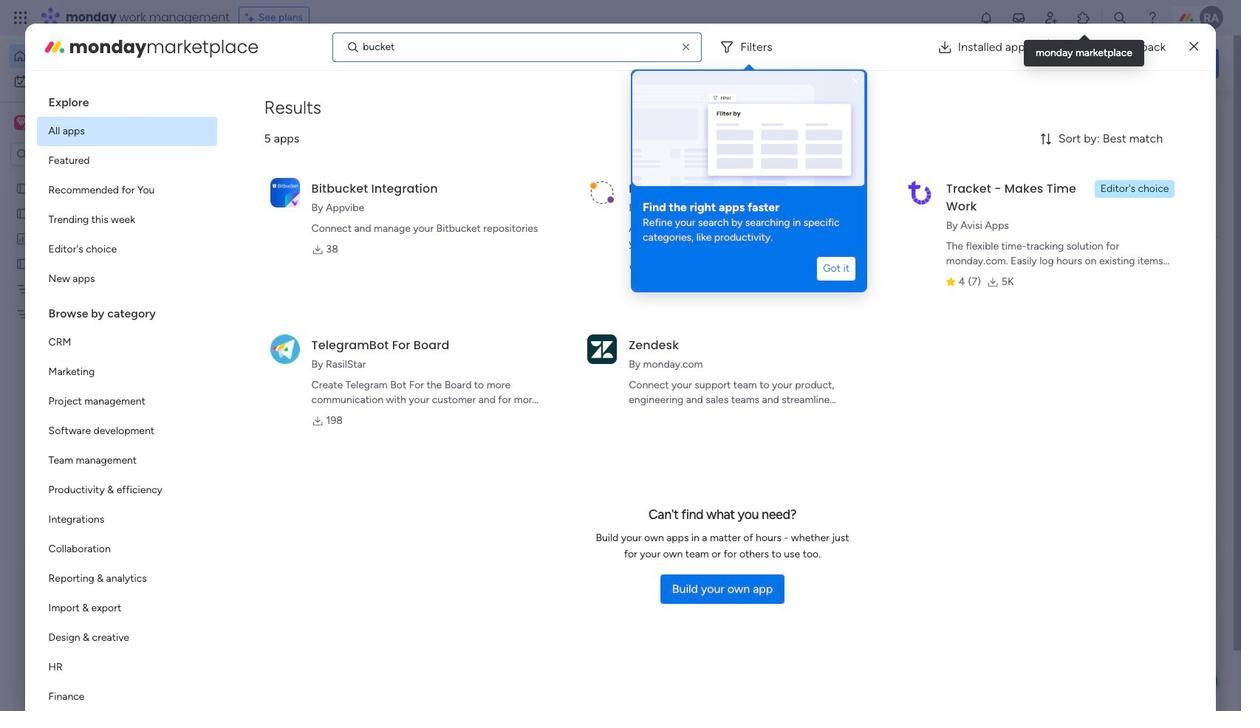 Task type: locate. For each thing, give the bounding box(es) containing it.
1 vertical spatial public board image
[[16, 206, 30, 220]]

option
[[9, 44, 180, 68], [9, 69, 180, 93], [37, 117, 217, 146], [37, 146, 217, 176], [0, 175, 189, 178], [37, 176, 217, 206], [37, 206, 217, 235], [37, 235, 217, 265], [37, 265, 217, 294], [37, 328, 217, 358], [37, 358, 217, 387], [37, 387, 217, 417], [37, 417, 217, 447], [37, 447, 217, 476], [37, 476, 217, 506], [37, 506, 217, 535], [37, 535, 217, 565], [37, 565, 217, 594], [37, 594, 217, 624], [37, 624, 217, 653], [37, 653, 217, 683], [37, 683, 217, 712]]

list box
[[37, 83, 217, 712], [0, 173, 189, 526]]

select product image
[[13, 10, 28, 25]]

0 vertical spatial public board image
[[16, 181, 30, 195]]

heading
[[37, 83, 217, 117], [643, 200, 856, 216], [37, 294, 217, 328]]

quick search results list box
[[228, 138, 963, 515]]

contact sales element
[[998, 681, 1220, 712]]

workspace image
[[14, 115, 29, 131], [16, 115, 26, 131]]

1 vertical spatial monday marketplace image
[[43, 35, 66, 59]]

1 horizontal spatial monday marketplace image
[[1077, 10, 1092, 25]]

search everything image
[[1113, 10, 1128, 25]]

dapulse x slim image
[[1190, 38, 1199, 56]]

ruby anderson image
[[1201, 6, 1224, 30]]

public board image
[[730, 270, 747, 286]]

monday marketplace image
[[1077, 10, 1092, 25], [43, 35, 66, 59]]

public board image
[[16, 181, 30, 195], [16, 206, 30, 220], [16, 257, 30, 271]]

2 public board image from the top
[[16, 206, 30, 220]]

help center element
[[998, 610, 1220, 669]]

app logo image
[[270, 178, 300, 208], [588, 178, 617, 208], [905, 178, 935, 208], [270, 335, 300, 364], [588, 335, 617, 364]]

2 vertical spatial public board image
[[16, 257, 30, 271]]

workspace selection element
[[14, 114, 123, 133]]

close image
[[850, 75, 862, 87]]

2 vertical spatial heading
[[37, 294, 217, 328]]



Task type: vqa. For each thing, say whether or not it's contained in the screenshot.
app logo
yes



Task type: describe. For each thing, give the bounding box(es) containing it.
public dashboard image
[[16, 231, 30, 245]]

3 public board image from the top
[[16, 257, 30, 271]]

dapulse x slim image
[[1198, 107, 1215, 125]]

v2 bolt switch image
[[1125, 55, 1134, 71]]

2 workspace image from the left
[[16, 115, 26, 131]]

circle o image
[[1020, 177, 1030, 188]]

see plans image
[[245, 10, 259, 26]]

0 vertical spatial monday marketplace image
[[1077, 10, 1092, 25]]

update feed image
[[1012, 10, 1027, 25]]

1 public board image from the top
[[16, 181, 30, 195]]

add to favorites image
[[680, 270, 695, 285]]

1 workspace image from the left
[[14, 115, 29, 131]]

v2 user feedback image
[[1010, 55, 1021, 72]]

component image
[[730, 293, 744, 306]]

notifications image
[[979, 10, 994, 25]]

invite members image
[[1045, 10, 1059, 25]]

help image
[[1146, 10, 1161, 25]]

0 vertical spatial heading
[[37, 83, 217, 117]]

getting started element
[[998, 539, 1220, 598]]

0 horizontal spatial monday marketplace image
[[43, 35, 66, 59]]

1 vertical spatial heading
[[643, 200, 856, 216]]

Search in workspace field
[[31, 146, 123, 163]]



